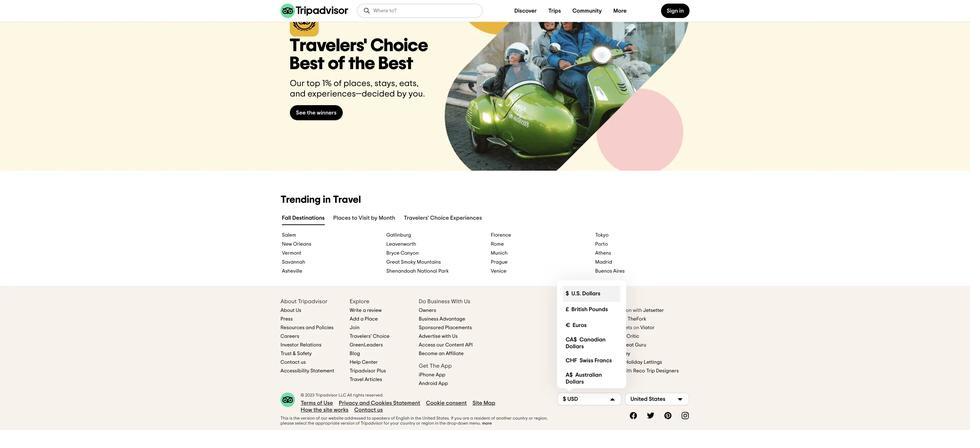 Task type: describe. For each thing, give the bounding box(es) containing it.
investor relations link
[[281, 343, 322, 348]]

statement inside about tripadvisor about us press resources and policies careers investor relations trust & safety contact us accessibility statement
[[311, 369, 335, 374]]

in inside . if you are a resident of another country or region, please select the appropriate version of tripadvisor for your country or region in the drop-down menu.
[[435, 421, 439, 426]]

press link
[[281, 317, 293, 322]]

down
[[458, 421, 469, 426]]

shenandoah national park link
[[387, 268, 480, 275]]

.
[[449, 416, 450, 421]]

and inside our top 1% of places, stays, eats, and experiences—decided by you.
[[290, 90, 306, 98]]

0 vertical spatial a
[[363, 308, 366, 313]]

0 vertical spatial version
[[301, 416, 315, 421]]

0 vertical spatial your
[[579, 308, 589, 313]]

help center link
[[350, 360, 378, 365]]

0 vertical spatial travel
[[333, 195, 361, 205]]

privacy and cookies statement link
[[339, 400, 421, 407]]

1 horizontal spatial statement
[[394, 400, 421, 406]]

safety
[[297, 351, 312, 356]]

cookie
[[426, 400, 445, 406]]

and inside about tripadvisor about us press resources and policies careers investor relations trust & safety contact us accessibility statement
[[306, 325, 315, 330]]

with up tickets
[[618, 317, 627, 322]]

website
[[329, 416, 344, 421]]

our top 1% of places, stays, eats, and experiences—decided by you.
[[290, 79, 425, 98]]

site map how the site works
[[301, 400, 496, 413]]

become an affiliate link
[[419, 351, 464, 356]]

instagram image
[[682, 412, 690, 420]]

and inside the privacy and cookies statement link
[[360, 400, 370, 406]]

tripadvisor inside tripadvisor sites discover your dream destination with jetsetter book the best restaurants with thefork book tours and attraction tickets on viator read cruise reviews on cruise critic get airline seating charts on seat guru find vacation rentals on flipkey search for holiday rentals on holiday lettings plan and book your next trip with reco trip designers
[[558, 299, 587, 304]]

resident
[[474, 416, 491, 421]]

travel inside explore write a review add a place join travelers' choice greenleaders blog help center tripadvisor plus travel articles
[[350, 377, 364, 382]]

another
[[496, 416, 512, 421]]

1 best from the left
[[290, 55, 325, 73]]

leavenworth link
[[387, 241, 480, 248]]

you
[[455, 416, 462, 421]]

madrid
[[596, 260, 613, 265]]

help
[[350, 360, 361, 365]]

trip
[[614, 369, 622, 374]]

of inside our top 1% of places, stays, eats, and experiences—decided by you.
[[334, 79, 342, 88]]

reserved.
[[365, 393, 384, 397]]

llc
[[339, 393, 347, 397]]

accessibility
[[281, 369, 310, 374]]

vermont link
[[282, 250, 375, 257]]

travelers' choice link
[[350, 334, 390, 339]]

join
[[350, 325, 360, 330]]

a$  australian
[[566, 372, 602, 378]]

for inside tripadvisor sites discover your dream destination with jetsetter book the best restaurants with thefork book tours and attraction tickets on viator read cruise reviews on cruise critic get airline seating charts on seat guru find vacation rentals on flipkey search for holiday rentals on holiday lettings plan and book your next trip with reco trip designers
[[575, 360, 582, 365]]

on down charts
[[607, 351, 613, 356]]

please
[[281, 421, 294, 426]]

munich link
[[491, 250, 584, 257]]

contact inside about tripadvisor about us press resources and policies careers investor relations trust & safety contact us accessibility statement
[[281, 360, 300, 365]]

1 horizontal spatial us
[[452, 334, 458, 339]]

dollars for a$  australian dollars
[[566, 379, 584, 385]]

fall destinations button
[[281, 213, 326, 225]]

sign in link
[[662, 4, 690, 18]]

this is the version of our website addressed to speakers of english in the united states
[[281, 416, 449, 421]]

$  u.s. dollars
[[566, 291, 601, 297]]

ca$  canadian dollars
[[566, 337, 606, 350]]

new orleans link
[[282, 241, 375, 248]]

travelers' inside explore write a review add a place join travelers' choice greenleaders blog help center tripadvisor plus travel articles
[[350, 334, 372, 339]]

site
[[324, 407, 333, 413]]

in right 'english'
[[411, 416, 414, 421]]

the up region
[[415, 416, 422, 421]]

savannah link
[[282, 259, 375, 266]]

trending in travel
[[281, 195, 361, 205]]

a$  australian dollars
[[566, 372, 602, 385]]

our inside do business with us owners business advantage sponsored placements advertise with us access our content api become an affiliate
[[437, 343, 445, 348]]

join link
[[350, 325, 361, 330]]

pinterest image
[[664, 412, 673, 420]]

places
[[334, 215, 351, 221]]

the
[[430, 363, 440, 369]]

seating
[[582, 343, 600, 348]]

trips button
[[543, 4, 567, 18]]

in up destinations
[[323, 195, 331, 205]]

list box containing $  u.s. dollars
[[558, 280, 627, 388]]

of inside travelers' choice best of the best
[[328, 55, 345, 73]]

lettings
[[644, 360, 663, 365]]

&
[[293, 351, 296, 356]]

trending
[[281, 195, 321, 205]]

reco
[[634, 369, 646, 374]]

sponsored placements link
[[419, 325, 472, 330]]

travelers' choice best of the best
[[290, 37, 429, 73]]

1 vertical spatial business
[[419, 317, 439, 322]]

placements
[[445, 325, 472, 330]]

1 horizontal spatial or
[[529, 416, 533, 421]]

salem link
[[282, 232, 375, 239]]

1 vertical spatial states
[[437, 416, 449, 421]]

the inside travelers' choice best of the best
[[349, 55, 375, 73]]

of left 'english'
[[391, 416, 395, 421]]

on down the cruise
[[617, 343, 623, 348]]

seat
[[624, 343, 634, 348]]

2 about from the top
[[281, 308, 295, 313]]

eats,
[[400, 79, 419, 88]]

discover inside button
[[515, 8, 537, 14]]

contact us
[[355, 407, 383, 413]]

airline
[[567, 343, 581, 348]]

menu.
[[470, 421, 481, 426]]

dollars for $  u.s. dollars
[[583, 291, 601, 297]]

athens
[[596, 251, 612, 256]]

aires
[[614, 269, 625, 274]]

of inside 'link'
[[317, 400, 323, 406]]

0 vertical spatial business
[[428, 299, 450, 304]]

travelers' for experiences
[[404, 215, 429, 221]]

1 book from the top
[[558, 317, 569, 322]]

© 2023 tripadvisor llc all rights reserved.
[[301, 393, 384, 397]]

site map link
[[473, 400, 496, 407]]

holiday lettings link
[[625, 360, 663, 365]]

the right 'see' on the top
[[307, 110, 316, 116]]

thefork link
[[628, 317, 647, 322]]

get inside get the app iphone app android app
[[419, 363, 429, 369]]

on up charts
[[604, 334, 610, 339]]

experiences
[[451, 215, 482, 221]]

if
[[451, 416, 454, 421]]

1 vertical spatial your
[[592, 369, 602, 374]]

an
[[439, 351, 445, 356]]

investor
[[281, 343, 299, 348]]

how
[[301, 407, 312, 413]]

site
[[473, 400, 483, 406]]

guru
[[636, 343, 647, 348]]

porto link
[[596, 241, 689, 248]]

1 horizontal spatial country
[[513, 416, 528, 421]]

on down "flipkey" link
[[618, 360, 624, 365]]

business advantage link
[[419, 317, 466, 322]]

1 vertical spatial contact us link
[[355, 407, 383, 414]]

$  u.s.
[[566, 291, 581, 297]]

us for about
[[296, 308, 302, 313]]

$ usd button
[[558, 393, 622, 406]]

2023
[[305, 393, 315, 397]]

of up more
[[491, 416, 495, 421]]

munich
[[491, 251, 508, 256]]

terms of use link
[[301, 400, 333, 407]]

discover inside tripadvisor sites discover your dream destination with jetsetter book the best restaurants with thefork book tours and attraction tickets on viator read cruise reviews on cruise critic get airline seating charts on seat guru find vacation rentals on flipkey search for holiday rentals on holiday lettings plan and book your next trip with reco trip designers
[[558, 308, 577, 313]]

states inside united states popup button
[[649, 397, 666, 402]]

cookie consent
[[426, 400, 467, 406]]

owners link
[[419, 308, 436, 313]]

chf  swiss francs
[[566, 358, 612, 364]]

flipkey
[[614, 351, 631, 356]]

©
[[301, 393, 304, 397]]

to inside button
[[352, 215, 358, 221]]

0 horizontal spatial united
[[423, 416, 436, 421]]

gatlinburg
[[387, 233, 411, 238]]

careers link
[[281, 334, 299, 339]]

write
[[350, 308, 362, 313]]

the inside site map how the site works
[[314, 407, 322, 413]]

twitter image
[[647, 412, 656, 420]]

1 vertical spatial rentals
[[601, 360, 617, 365]]

visit
[[359, 215, 370, 221]]

how the site works link
[[301, 407, 349, 414]]

0 horizontal spatial or
[[417, 421, 421, 426]]

your inside . if you are a resident of another country or region, please select the appropriate version of tripadvisor for your country or region in the drop-down menu.
[[391, 421, 399, 426]]

0 vertical spatial rentals
[[590, 351, 606, 356]]



Task type: vqa. For each thing, say whether or not it's contained in the screenshot.
2nd Canada from the bottom of the page
no



Task type: locate. For each thing, give the bounding box(es) containing it.
1 vertical spatial united
[[423, 416, 436, 421]]

write a review link
[[350, 308, 382, 313]]

sign in
[[667, 8, 684, 14]]

tripadvisor inside about tripadvisor about us press resources and policies careers investor relations trust & safety contact us accessibility statement
[[298, 299, 328, 304]]

1 vertical spatial for
[[384, 421, 390, 426]]

contact us link down &
[[281, 360, 306, 365]]

travel up places
[[333, 195, 361, 205]]

owners
[[419, 308, 436, 313]]

is
[[290, 416, 293, 421]]

0 vertical spatial about
[[281, 299, 297, 304]]

0 vertical spatial travelers'
[[290, 37, 367, 55]]

tripadvisor inside explore write a review add a place join travelers' choice greenleaders blog help center tripadvisor plus travel articles
[[350, 369, 376, 374]]

and down best
[[583, 325, 592, 330]]

app down "the"
[[436, 373, 446, 378]]

francs
[[595, 358, 612, 364]]

contact
[[281, 360, 300, 365], [355, 407, 376, 413]]

0 vertical spatial us
[[464, 299, 471, 304]]

choice for travelers' choice experiences
[[431, 215, 449, 221]]

seat guru link
[[624, 343, 647, 348]]

united up region
[[423, 416, 436, 421]]

£  british pounds
[[566, 307, 608, 313]]

and up contact us
[[360, 400, 370, 406]]

contact us link up this is the version of our website addressed to speakers of english in the united states
[[355, 407, 383, 414]]

gatlinburg link
[[387, 232, 480, 239]]

1 horizontal spatial our
[[437, 343, 445, 348]]

1 vertical spatial choice
[[431, 215, 449, 221]]

0 vertical spatial or
[[529, 416, 533, 421]]

content
[[446, 343, 464, 348]]

1 vertical spatial discover
[[558, 308, 577, 313]]

tripadvisor down help center link
[[350, 369, 376, 374]]

tripadvisor down this is the version of our website addressed to speakers of english in the united states
[[361, 421, 383, 426]]

2 vertical spatial choice
[[373, 334, 390, 339]]

trip
[[647, 369, 656, 374]]

tripadvisor image
[[281, 4, 349, 18]]

facebook image
[[630, 412, 638, 420]]

0 vertical spatial contact
[[281, 360, 300, 365]]

states left if
[[437, 416, 449, 421]]

app down iphone app 'link'
[[439, 381, 448, 386]]

1 vertical spatial app
[[436, 373, 446, 378]]

0 vertical spatial get
[[558, 343, 566, 348]]

us for with
[[464, 299, 471, 304]]

see the winners
[[296, 110, 337, 116]]

1 vertical spatial to
[[367, 416, 371, 421]]

the inside tripadvisor sites discover your dream destination with jetsetter book the best restaurants with thefork book tours and attraction tickets on viator read cruise reviews on cruise critic get airline seating charts on seat guru find vacation rentals on flipkey search for holiday rentals on holiday lettings plan and book your next trip with reco trip designers
[[570, 317, 578, 322]]

athens link
[[596, 250, 689, 257]]

of right the 1%
[[334, 79, 342, 88]]

rentals up next
[[601, 360, 617, 365]]

1 vertical spatial book
[[558, 325, 569, 330]]

of up the 1%
[[328, 55, 345, 73]]

$ usd
[[563, 397, 579, 402]]

0 vertical spatial country
[[513, 416, 528, 421]]

search image
[[364, 7, 371, 14]]

book up €  euros
[[558, 317, 569, 322]]

0 horizontal spatial us
[[296, 308, 302, 313]]

review
[[367, 308, 382, 313]]

0 horizontal spatial country
[[400, 421, 416, 426]]

0 horizontal spatial your
[[391, 421, 399, 426]]

united states button
[[625, 393, 690, 406]]

0 vertical spatial our
[[437, 343, 445, 348]]

best up stays,
[[379, 55, 414, 73]]

app right "the"
[[441, 363, 452, 369]]

with right trip
[[623, 369, 633, 374]]

become
[[419, 351, 438, 356]]

and left "policies"
[[306, 325, 315, 330]]

tripadvisor up the about us link
[[298, 299, 328, 304]]

0 horizontal spatial best
[[290, 55, 325, 73]]

choice inside travelers' choice best of the best
[[371, 37, 429, 55]]

and right plan
[[569, 369, 578, 374]]

business up owners
[[428, 299, 450, 304]]

tickets
[[618, 325, 633, 330]]

discover up €  euros
[[558, 308, 577, 313]]

us
[[464, 299, 471, 304], [296, 308, 302, 313], [452, 334, 458, 339]]

greenleaders
[[350, 343, 383, 348]]

travelers' inside travelers' choice best of the best
[[290, 37, 367, 55]]

tripadvisor plus link
[[350, 369, 386, 374]]

country right the "another"
[[513, 416, 528, 421]]

greenleaders link
[[350, 343, 383, 348]]

add a place link
[[350, 317, 378, 322]]

version down addressed
[[341, 421, 355, 426]]

0 horizontal spatial to
[[352, 215, 358, 221]]

to left visit
[[352, 215, 358, 221]]

1 vertical spatial us
[[296, 308, 302, 313]]

dollars inside a$  australian dollars
[[566, 379, 584, 385]]

our up 'become an affiliate' "link"
[[437, 343, 445, 348]]

united up facebook image
[[631, 397, 648, 402]]

us right with
[[464, 299, 471, 304]]

1 vertical spatial travelers'
[[404, 215, 429, 221]]

your down 'english'
[[391, 421, 399, 426]]

get up iphone
[[419, 363, 429, 369]]

dollars inside ca$  canadian dollars
[[566, 344, 584, 350]]

a inside . if you are a resident of another country or region, please select the appropriate version of tripadvisor for your country or region in the drop-down menu.
[[471, 416, 473, 421]]

tripadvisor up the use
[[316, 393, 338, 397]]

prague
[[491, 260, 508, 265]]

your up best
[[579, 308, 589, 313]]

fall destinations
[[282, 215, 325, 221]]

0 vertical spatial united
[[631, 397, 648, 402]]

appropriate
[[315, 421, 340, 426]]

0 horizontal spatial states
[[437, 416, 449, 421]]

0 horizontal spatial version
[[301, 416, 315, 421]]

discover left trips
[[515, 8, 537, 14]]

0 vertical spatial for
[[575, 360, 582, 365]]

0 horizontal spatial statement
[[311, 369, 335, 374]]

buenos aires link
[[596, 268, 689, 275]]

1 horizontal spatial us
[[377, 407, 383, 413]]

and down our
[[290, 90, 306, 98]]

the up €  euros
[[570, 317, 578, 322]]

terms of use
[[301, 400, 333, 406]]

statement down safety
[[311, 369, 335, 374]]

the right select
[[308, 421, 314, 426]]

1 horizontal spatial by
[[397, 90, 407, 98]]

us inside about tripadvisor about us press resources and policies careers investor relations trust & safety contact us accessibility statement
[[296, 308, 302, 313]]

sign
[[667, 8, 679, 14]]

community button
[[567, 4, 608, 18]]

to down contact us
[[367, 416, 371, 421]]

your down holiday
[[592, 369, 602, 374]]

us down safety
[[301, 360, 306, 365]]

dollars down the a$  australian
[[566, 379, 584, 385]]

1 vertical spatial about
[[281, 308, 295, 313]]

0 vertical spatial by
[[397, 90, 407, 98]]

the right is
[[294, 416, 300, 421]]

winners
[[317, 110, 337, 116]]

tripadvisor down $  u.s.
[[558, 299, 587, 304]]

statement up 'english'
[[394, 400, 421, 406]]

1 vertical spatial or
[[417, 421, 421, 426]]

states up twitter image
[[649, 397, 666, 402]]

rentals up francs
[[590, 351, 606, 356]]

get up "find"
[[558, 343, 566, 348]]

a up add a place link
[[363, 308, 366, 313]]

0 vertical spatial states
[[649, 397, 666, 402]]

book up read
[[558, 325, 569, 330]]

this
[[281, 416, 289, 421]]

0 vertical spatial us
[[301, 360, 306, 365]]

country
[[513, 416, 528, 421], [400, 421, 416, 426]]

travelers'
[[290, 37, 367, 55], [404, 215, 429, 221], [350, 334, 372, 339]]

consent
[[446, 400, 467, 406]]

viator
[[641, 325, 655, 330]]

to
[[352, 215, 358, 221], [367, 416, 371, 421]]

version inside . if you are a resident of another country or region, please select the appropriate version of tripadvisor for your country or region in the drop-down menu.
[[341, 421, 355, 426]]

our up appropriate
[[321, 416, 328, 421]]

1 vertical spatial contact
[[355, 407, 376, 413]]

a
[[363, 308, 366, 313], [361, 317, 364, 322], [471, 416, 473, 421]]

0 vertical spatial dollars
[[583, 291, 601, 297]]

privacy and cookies statement
[[339, 400, 421, 406]]

the left drop-
[[440, 421, 446, 426]]

0 horizontal spatial our
[[321, 416, 328, 421]]

places,
[[344, 79, 373, 88]]

reviews
[[586, 334, 603, 339]]

about up the about us link
[[281, 299, 297, 304]]

by inside button
[[371, 215, 378, 221]]

0 vertical spatial statement
[[311, 369, 335, 374]]

get inside tripadvisor sites discover your dream destination with jetsetter book the best restaurants with thefork book tours and attraction tickets on viator read cruise reviews on cruise critic get airline seating charts on seat guru find vacation rentals on flipkey search for holiday rentals on holiday lettings plan and book your next trip with reco trip designers
[[558, 343, 566, 348]]

with
[[633, 308, 643, 313], [618, 317, 627, 322], [442, 334, 451, 339], [623, 369, 633, 374]]

or left region
[[417, 421, 421, 426]]

choice inside travelers' choice experiences button
[[431, 215, 449, 221]]

1 vertical spatial get
[[419, 363, 429, 369]]

us inside about tripadvisor about us press resources and policies careers investor relations trust & safety contact us accessibility statement
[[301, 360, 306, 365]]

country down 'english'
[[400, 421, 416, 426]]

travel down tripadvisor plus "link"
[[350, 377, 364, 382]]

0 horizontal spatial get
[[419, 363, 429, 369]]

or left "region,"
[[529, 416, 533, 421]]

for down vacation
[[575, 360, 582, 365]]

vacation
[[569, 351, 589, 356]]

2 book from the top
[[558, 325, 569, 330]]

1 vertical spatial a
[[361, 317, 364, 322]]

tripadvisor inside . if you are a resident of another country or region, please select the appropriate version of tripadvisor for your country or region in the drop-down menu.
[[361, 421, 383, 426]]

us
[[301, 360, 306, 365], [377, 407, 383, 413]]

0 vertical spatial app
[[441, 363, 452, 369]]

about us link
[[281, 308, 302, 313]]

0 horizontal spatial by
[[371, 215, 378, 221]]

us up resources
[[296, 308, 302, 313]]

of down addressed
[[356, 421, 360, 426]]

cruise
[[611, 334, 626, 339]]

by down 'eats,' at top left
[[397, 90, 407, 98]]

month
[[379, 215, 396, 221]]

android app link
[[419, 381, 448, 386]]

travelers' for best
[[290, 37, 367, 55]]

of down the how the site works link
[[316, 416, 320, 421]]

best
[[290, 55, 325, 73], [379, 55, 414, 73]]

2 vertical spatial your
[[391, 421, 399, 426]]

Search search field
[[374, 8, 477, 14]]

0 vertical spatial discover
[[515, 8, 537, 14]]

by inside our top 1% of places, stays, eats, and experiences—decided by you.
[[397, 90, 407, 98]]

None search field
[[358, 4, 483, 17]]

1 horizontal spatial your
[[579, 308, 589, 313]]

dollars for ca$  canadian dollars
[[566, 344, 584, 350]]

2 horizontal spatial your
[[592, 369, 602, 374]]

2 vertical spatial dollars
[[566, 379, 584, 385]]

1 horizontal spatial version
[[341, 421, 355, 426]]

0 horizontal spatial us
[[301, 360, 306, 365]]

for inside . if you are a resident of another country or region, please select the appropriate version of tripadvisor for your country or region in the drop-down menu.
[[384, 421, 390, 426]]

region,
[[534, 416, 548, 421]]

for
[[575, 360, 582, 365], [384, 421, 390, 426]]

travelers' inside button
[[404, 215, 429, 221]]

1 vertical spatial version
[[341, 421, 355, 426]]

£  british
[[566, 307, 588, 313]]

map
[[484, 400, 496, 406]]

more button
[[608, 4, 633, 18]]

list box
[[558, 280, 627, 388]]

chf  swiss
[[566, 358, 594, 364]]

1 vertical spatial our
[[321, 416, 328, 421]]

with up access our content api link
[[442, 334, 451, 339]]

1 vertical spatial statement
[[394, 400, 421, 406]]

with inside do business with us owners business advantage sponsored placements advertise with us access our content api become an affiliate
[[442, 334, 451, 339]]

resources
[[281, 325, 305, 330]]

best up top
[[290, 55, 325, 73]]

select
[[295, 421, 307, 426]]

2 best from the left
[[379, 55, 414, 73]]

1 vertical spatial us
[[377, 407, 383, 413]]

contact down 'trust'
[[281, 360, 300, 365]]

2 vertical spatial app
[[439, 381, 448, 386]]

0 horizontal spatial contact
[[281, 360, 300, 365]]

tab list containing fall destinations
[[272, 212, 699, 227]]

by right visit
[[371, 215, 378, 221]]

1 horizontal spatial to
[[367, 416, 371, 421]]

2 vertical spatial travelers'
[[350, 334, 372, 339]]

accessibility statement link
[[281, 369, 335, 374]]

0 horizontal spatial contact us link
[[281, 360, 306, 365]]

use
[[324, 400, 333, 406]]

0 horizontal spatial discover
[[515, 8, 537, 14]]

discover button
[[509, 4, 543, 18]]

business down the owners link
[[419, 317, 439, 322]]

2 vertical spatial us
[[452, 334, 458, 339]]

advantage
[[440, 317, 466, 322]]

for down speakers
[[384, 421, 390, 426]]

tokyo
[[596, 233, 609, 238]]

1 vertical spatial by
[[371, 215, 378, 221]]

1 horizontal spatial discover
[[558, 308, 577, 313]]

holiday
[[583, 360, 600, 365]]

more
[[614, 8, 627, 14]]

dollars up vacation
[[566, 344, 584, 350]]

advertise
[[419, 334, 441, 339]]

1 about from the top
[[281, 299, 297, 304]]

choice inside explore write a review add a place join travelers' choice greenleaders blog help center tripadvisor plus travel articles
[[373, 334, 390, 339]]

with up thefork link
[[633, 308, 643, 313]]

1 horizontal spatial get
[[558, 343, 566, 348]]

united inside popup button
[[631, 397, 648, 402]]

in right region
[[435, 421, 439, 426]]

0 vertical spatial to
[[352, 215, 358, 221]]

1 vertical spatial dollars
[[566, 344, 584, 350]]

choice for travelers' choice best of the best
[[371, 37, 429, 55]]

and
[[290, 90, 306, 98], [306, 325, 315, 330], [583, 325, 592, 330], [569, 369, 578, 374], [360, 400, 370, 406]]

of
[[328, 55, 345, 73], [334, 79, 342, 88], [317, 400, 323, 406], [316, 416, 320, 421], [391, 416, 395, 421], [491, 416, 495, 421], [356, 421, 360, 426]]

holiday
[[625, 360, 643, 365]]

us down the privacy and cookies statement link
[[377, 407, 383, 413]]

2 horizontal spatial us
[[464, 299, 471, 304]]

vermont
[[282, 251, 302, 256]]

0 horizontal spatial for
[[384, 421, 390, 426]]

a right add
[[361, 317, 364, 322]]

porto
[[596, 242, 608, 247]]

dollars up sites
[[583, 291, 601, 297]]

us up content
[[452, 334, 458, 339]]

a right are
[[471, 416, 473, 421]]

addressed
[[345, 416, 366, 421]]

1 horizontal spatial states
[[649, 397, 666, 402]]

1 horizontal spatial best
[[379, 55, 414, 73]]

1 horizontal spatial united
[[631, 397, 648, 402]]

dollars
[[583, 291, 601, 297], [566, 344, 584, 350], [566, 379, 584, 385]]

tab list
[[272, 212, 699, 227]]

new
[[282, 242, 292, 247]]

1 horizontal spatial contact us link
[[355, 407, 383, 414]]

1 horizontal spatial for
[[575, 360, 582, 365]]

find
[[558, 351, 568, 356]]

1 vertical spatial country
[[400, 421, 416, 426]]

buenos
[[596, 269, 613, 274]]

. if you are a resident of another country or region, please select the appropriate version of tripadvisor for your country or region in the drop-down menu.
[[281, 416, 548, 426]]

0 vertical spatial contact us link
[[281, 360, 306, 365]]

of up the how the site works link
[[317, 400, 323, 406]]

2 vertical spatial a
[[471, 416, 473, 421]]

about up press
[[281, 308, 295, 313]]

version down how
[[301, 416, 315, 421]]

contact up this is the version of our website addressed to speakers of english in the united states
[[355, 407, 376, 413]]

api
[[466, 343, 473, 348]]

0 vertical spatial choice
[[371, 37, 429, 55]]

on down thefork link
[[634, 325, 640, 330]]

1 horizontal spatial contact
[[355, 407, 376, 413]]

in right 'sign'
[[680, 8, 684, 14]]

add
[[350, 317, 360, 322]]

1 vertical spatial travel
[[350, 377, 364, 382]]

0 vertical spatial book
[[558, 317, 569, 322]]

the up places,
[[349, 55, 375, 73]]

the down terms of use 'link'
[[314, 407, 322, 413]]



